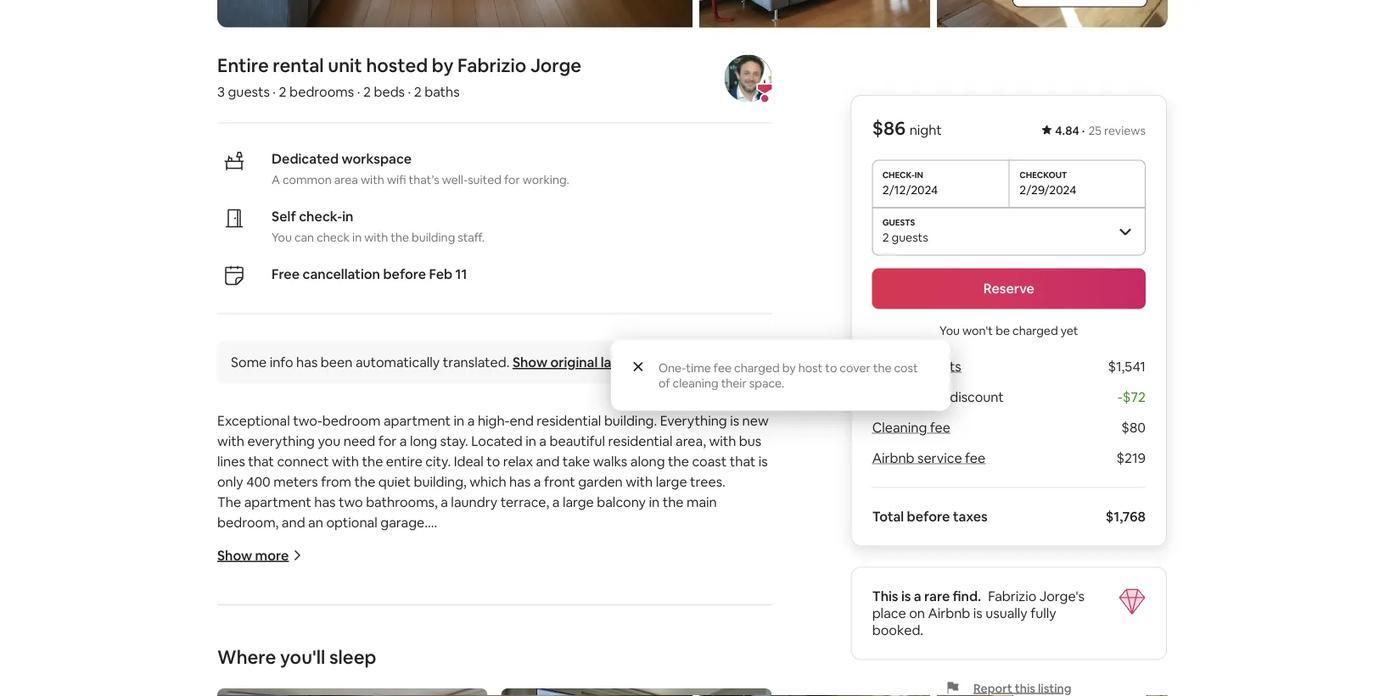 Task type: locate. For each thing, give the bounding box(es) containing it.
0 vertical spatial before
[[383, 266, 426, 284]]

exceptional
[[217, 413, 290, 430]]

2 horizontal spatial fee
[[965, 450, 986, 467]]

2 the from the top
[[217, 678, 241, 695]]

winter
[[708, 596, 747, 614]]

with inside dedicated workspace a common area with wifi that's well-suited for working.
[[361, 172, 384, 188]]

1 horizontal spatial bed
[[573, 678, 597, 695]]

is right space
[[284, 678, 294, 695]]

reserve button
[[872, 269, 1146, 309]]

in up check
[[342, 208, 354, 226]]

original
[[550, 354, 598, 372]]

0 vertical spatial the
[[217, 495, 241, 512]]

1 horizontal spatial airbnb
[[928, 605, 971, 623]]

feb
[[429, 266, 453, 284]]

0 horizontal spatial you
[[272, 230, 292, 245]]

in right check
[[352, 230, 362, 245]]

0 vertical spatial you
[[272, 230, 292, 245]]

weekly
[[872, 389, 918, 406]]

by
[[432, 54, 454, 78], [782, 360, 796, 376]]

1 vertical spatial be
[[745, 678, 762, 695]]

0 horizontal spatial by
[[432, 54, 454, 78]]

show down bedroom,
[[217, 548, 252, 565]]

is left usually
[[973, 605, 983, 623]]

an left 'optional'
[[308, 515, 323, 532]]

heating
[[346, 596, 393, 614]]

in left all
[[485, 596, 496, 614]]

a
[[272, 172, 280, 188]]

before
[[383, 266, 426, 284], [907, 508, 950, 526]]

been
[[321, 354, 353, 372]]

with up lines
[[217, 433, 244, 451]]

of
[[659, 376, 670, 391]]

for inside dedicated workspace a common area with wifi that's well-suited for working.
[[504, 172, 520, 188]]

the up two
[[354, 474, 375, 492]]

with down workspace
[[361, 172, 384, 188]]

charged
[[1013, 323, 1058, 338], [734, 360, 780, 376]]

fee up "service"
[[930, 419, 951, 437]]

one-
[[659, 360, 686, 376]]

fee right "service"
[[965, 450, 986, 467]]

with down along
[[626, 474, 653, 492]]

can right towels)
[[720, 678, 742, 695]]

0 vertical spatial airbnb
[[872, 450, 915, 467]]

0 horizontal spatial show
[[217, 548, 252, 565]]

2 down rental
[[279, 84, 287, 101]]

be right towels)
[[745, 678, 762, 695]]

0 horizontal spatial 2
[[279, 84, 287, 101]]

fabrizio jorge is a superhost. learn more about fabrizio jorge. image
[[724, 55, 772, 103], [724, 55, 772, 103]]

0 horizontal spatial before
[[383, 266, 426, 284]]

2 that from the left
[[730, 454, 756, 471]]

bedroom 2 image
[[501, 690, 772, 697]]

1 vertical spatial large
[[563, 495, 594, 512]]

· right beds
[[408, 84, 411, 101]]

with
[[361, 172, 384, 188], [364, 230, 388, 245], [217, 433, 244, 451], [709, 433, 736, 451], [332, 454, 359, 471], [626, 474, 653, 492], [396, 596, 423, 614], [395, 617, 422, 634]]

air
[[217, 596, 235, 614]]

a left rare
[[914, 588, 922, 606]]

0 vertical spatial charged
[[1013, 323, 1058, 338]]

bus
[[739, 433, 762, 451]]

in
[[342, 208, 354, 226], [352, 230, 362, 245], [454, 413, 465, 430], [526, 433, 536, 451], [649, 495, 660, 512], [485, 596, 496, 614]]

bright apartment close to the seafront image 5 image
[[937, 0, 1168, 28]]

with up free cancellation before feb 11
[[364, 230, 388, 245]]

1 horizontal spatial fee
[[930, 419, 951, 437]]

1 horizontal spatial an
[[429, 678, 444, 695]]

0 horizontal spatial fee
[[714, 360, 732, 376]]

· right guests
[[273, 84, 276, 101]]

you inside self check-in you can check in with the building staff.
[[272, 230, 292, 245]]

has down relax
[[509, 474, 531, 492]]

the left x
[[873, 360, 892, 376]]

free cancellation before feb 11
[[272, 266, 467, 284]]

language
[[601, 354, 660, 372]]

translated.
[[443, 354, 510, 372]]

0 horizontal spatial that
[[248, 454, 274, 471]]

· down unit
[[357, 84, 360, 101]]

the down only
[[217, 495, 241, 512]]

charged inside one-time fee charged by host to cover the cost of cleaning their space.
[[734, 360, 780, 376]]

a left front
[[534, 474, 541, 492]]

fi,
[[447, 617, 460, 634]]

1 vertical spatial to
[[487, 454, 500, 471]]

for inside the space is for three people, but an additional bed (plus bed sheets and towels) can be
[[297, 678, 315, 695]]

well-
[[442, 172, 468, 188]]

2
[[279, 84, 287, 101], [363, 84, 371, 101], [414, 84, 422, 101]]

2 horizontal spatial 2
[[414, 84, 422, 101]]

1 horizontal spatial large
[[656, 474, 687, 492]]

internet
[[342, 617, 392, 634]]

to right host on the right of the page
[[825, 360, 837, 376]]

self check-in you can check in with the building staff.
[[272, 208, 485, 245]]

airbnb right on
[[928, 605, 971, 623]]

for right ask
[[686, 596, 705, 614]]

1 horizontal spatial you
[[940, 323, 960, 338]]

charged for be
[[1013, 323, 1058, 338]]

$72
[[1123, 389, 1146, 406]]

apartment up long
[[384, 413, 451, 430]]

ask
[[663, 596, 684, 614]]

by inside one-time fee charged by host to cover the cost of cleaning their space.
[[782, 360, 796, 376]]

with up from
[[332, 454, 359, 471]]

0 horizontal spatial large
[[563, 495, 594, 512]]

1 vertical spatial fee
[[930, 419, 951, 437]]

time
[[686, 360, 711, 376]]

a down building,
[[441, 495, 448, 512]]

by left host on the right of the page
[[782, 360, 796, 376]]

garage.
[[381, 515, 428, 532]]

this
[[872, 588, 899, 606]]

the down the "need"
[[362, 454, 383, 471]]

· left the 25
[[1082, 123, 1085, 138]]

before right total
[[907, 508, 950, 526]]

$86
[[872, 116, 906, 140]]

you down the self
[[272, 230, 292, 245]]

$80
[[1122, 419, 1146, 437]]

by up the baths
[[432, 54, 454, 78]]

for right suited
[[504, 172, 520, 188]]

large down front
[[563, 495, 594, 512]]

the left main
[[663, 495, 684, 512]]

1 horizontal spatial be
[[996, 323, 1010, 338]]

where you'll sleep region
[[211, 646, 779, 697]]

2 vertical spatial fee
[[965, 450, 986, 467]]

bed left (plus
[[512, 678, 537, 695]]

that down bus
[[730, 454, 756, 471]]

be right won't
[[996, 323, 1010, 338]]

that's
[[409, 172, 439, 188]]

two
[[339, 495, 363, 512]]

be inside the space is for three people, but an additional bed (plus bed sheets and towels) can be
[[745, 678, 762, 695]]

has
[[296, 354, 318, 372], [509, 474, 531, 492], [314, 495, 336, 512]]

airbnb service fee
[[872, 450, 986, 467]]

0 horizontal spatial to
[[487, 454, 500, 471]]

bed right (plus
[[573, 678, 597, 695]]

charged for fee
[[734, 360, 780, 376]]

1 vertical spatial apartment
[[244, 495, 311, 512]]

apartment down "meters"
[[244, 495, 311, 512]]

in down end
[[526, 433, 536, 451]]

fee right time
[[714, 360, 732, 376]]

2 left the baths
[[414, 84, 422, 101]]

walks
[[593, 454, 628, 471]]

has right info
[[296, 354, 318, 372]]

to inside one-time fee charged by host to cover the cost of cleaning their space.
[[825, 360, 837, 376]]

airbnb inside fabrizio jorge's place on airbnb is usually fully booked.
[[928, 605, 971, 623]]

for up entire
[[378, 433, 397, 451]]

their
[[721, 376, 747, 391]]

1 vertical spatial can
[[720, 678, 742, 695]]

0 vertical spatial can
[[294, 230, 314, 245]]

an
[[308, 515, 323, 532], [429, 678, 444, 695]]

and right sheets
[[645, 678, 668, 695]]

for down you'll
[[297, 678, 315, 695]]

$1,541
[[1108, 358, 1146, 376]]

0 horizontal spatial charged
[[734, 360, 780, 376]]

is right this
[[901, 588, 911, 606]]

you left won't
[[940, 323, 960, 338]]

the inside one-time fee charged by host to cover the cost of cleaning their space.
[[873, 360, 892, 376]]

nights
[[923, 358, 961, 376]]

can down the check-
[[294, 230, 314, 245]]

optional
[[326, 515, 378, 532]]

has down from
[[314, 495, 336, 512]]

1 horizontal spatial before
[[907, 508, 950, 526]]

the left building
[[391, 230, 409, 245]]

the inside exceptional two-bedroom apartment in a high-end residential building. everything is new with everything you need for a long stay. located in a beautiful residential area, with bus lines that connect with the entire city. ideal to relax and take walks along the coast that is only 400 meters from the quiet building, which has a front garden with large trees. the apartment has two bathrooms, a laundry terrace, a large balcony in the main bedroom, and an optional garage.
[[217, 495, 241, 512]]

is
[[730, 413, 739, 430], [759, 454, 768, 471], [901, 588, 911, 606], [973, 605, 983, 623], [284, 678, 294, 695]]

additional
[[447, 678, 509, 695]]

rental
[[273, 54, 324, 78]]

towels)
[[671, 678, 717, 695]]

1 vertical spatial charged
[[734, 360, 780, 376]]

bed
[[512, 678, 537, 695], [573, 678, 597, 695]]

meters
[[274, 474, 318, 492]]

residential up "beautiful"
[[537, 413, 601, 430]]

for
[[504, 172, 520, 188], [378, 433, 397, 451], [686, 596, 705, 614], [297, 678, 315, 695]]

charged left yet
[[1013, 323, 1058, 338]]

1 horizontal spatial can
[[720, 678, 742, 695]]

0 vertical spatial large
[[656, 474, 687, 492]]

where
[[217, 646, 276, 670]]

show left original
[[513, 354, 548, 372]]

and inside air conditioning and heating with radiators in all rooms (optional, please ask for winter season rates), good internet with wi-fi, doorman. small pets are welcome!
[[319, 596, 343, 614]]

an inside exceptional two-bedroom apartment in a high-end residential building. everything is new with everything you need for a long stay. located in a beautiful residential area, with bus lines that connect with the entire city. ideal to relax and take walks along the coast that is only 400 meters from the quiet building, which has a front garden with large trees. the apartment has two bathrooms, a laundry terrace, a large balcony in the main bedroom, and an optional garage.
[[308, 515, 323, 532]]

cleaning
[[872, 419, 927, 437]]

1 horizontal spatial that
[[730, 454, 756, 471]]

$1,768
[[1106, 508, 1146, 526]]

booked.
[[872, 622, 924, 640]]

along
[[630, 454, 665, 471]]

that up 400
[[248, 454, 274, 471]]

1 vertical spatial an
[[429, 678, 444, 695]]

only
[[217, 474, 243, 492]]

1 horizontal spatial show
[[513, 354, 548, 372]]

1 vertical spatial the
[[217, 678, 241, 695]]

0 horizontal spatial an
[[308, 515, 323, 532]]

1 vertical spatial by
[[782, 360, 796, 376]]

1 the from the top
[[217, 495, 241, 512]]

0 horizontal spatial residential
[[537, 413, 601, 430]]

the down the "where"
[[217, 678, 241, 695]]

an right but
[[429, 678, 444, 695]]

1 vertical spatial before
[[907, 508, 950, 526]]

report this listing
[[974, 681, 1072, 696]]

with right heating
[[396, 596, 423, 614]]

the space is for three people, but an additional bed (plus bed sheets and towels) can be
[[217, 678, 764, 697]]

airbnb down cleaning
[[872, 450, 915, 467]]

in right balcony
[[649, 495, 660, 512]]

1 horizontal spatial to
[[825, 360, 837, 376]]

quiet
[[378, 474, 411, 492]]

air conditioning and heating with radiators in all rooms (optional, please ask for winter season rates), good internet with wi-fi, doorman. small pets are welcome!
[[217, 596, 750, 655]]

1 horizontal spatial apartment
[[384, 413, 451, 430]]

a down front
[[552, 495, 560, 512]]

check
[[317, 230, 350, 245]]

from
[[321, 474, 351, 492]]

fee inside one-time fee charged by host to cover the cost of cleaning their space.
[[714, 360, 732, 376]]

before left feb at top
[[383, 266, 426, 284]]

report this listing button
[[947, 681, 1072, 696]]

0 horizontal spatial can
[[294, 230, 314, 245]]

2 left beds
[[363, 84, 371, 101]]

show original language button
[[513, 354, 660, 372]]

0 horizontal spatial apartment
[[244, 495, 311, 512]]

place
[[872, 605, 906, 623]]

by inside the entire rental unit hosted by fabrizio jorge 3 guests · 2 bedrooms · 2 beds · 2 baths
[[432, 54, 454, 78]]

need
[[344, 433, 375, 451]]

for inside air conditioning and heating with radiators in all rooms (optional, please ask for winter season rates), good internet with wi-fi, doorman. small pets are welcome!
[[686, 596, 705, 614]]

0 vertical spatial by
[[432, 54, 454, 78]]

garden
[[578, 474, 623, 492]]

1 vertical spatial residential
[[608, 433, 673, 451]]

0 horizontal spatial be
[[745, 678, 762, 695]]

$91 x 17 nights button
[[872, 358, 961, 376]]

and up good
[[319, 596, 343, 614]]

season
[[217, 617, 261, 634]]

0 vertical spatial fee
[[714, 360, 732, 376]]

small
[[217, 637, 250, 655]]

large down along
[[656, 474, 687, 492]]

located
[[471, 433, 523, 451]]

1 vertical spatial airbnb
[[928, 605, 971, 623]]

to down located in the bottom of the page
[[487, 454, 500, 471]]

charged left host on the right of the page
[[734, 360, 780, 376]]

fee for service
[[965, 450, 986, 467]]

with up coast at bottom
[[709, 433, 736, 451]]

1 horizontal spatial 2
[[363, 84, 371, 101]]

0 vertical spatial an
[[308, 515, 323, 532]]

0 horizontal spatial airbnb
[[872, 450, 915, 467]]

1 vertical spatial show
[[217, 548, 252, 565]]

1 horizontal spatial by
[[782, 360, 796, 376]]

1 horizontal spatial charged
[[1013, 323, 1058, 338]]

area,
[[676, 433, 706, 451]]

entire rental unit hosted by fabrizio jorge 3 guests · 2 bedrooms · 2 beds · 2 baths
[[217, 54, 582, 101]]

residential up along
[[608, 433, 673, 451]]

x
[[897, 358, 904, 376]]

0 vertical spatial to
[[825, 360, 837, 376]]

0 horizontal spatial bed
[[512, 678, 537, 695]]

conditioning
[[238, 596, 316, 614]]

building,
[[414, 474, 467, 492]]



Task type: describe. For each thing, give the bounding box(es) containing it.
is left new
[[730, 413, 739, 430]]

this
[[1015, 681, 1036, 696]]

but
[[404, 678, 426, 695]]

(plus
[[540, 678, 570, 695]]

high-
[[478, 413, 510, 430]]

cleaning
[[673, 376, 719, 391]]

in up stay.
[[454, 413, 465, 430]]

17
[[907, 358, 920, 376]]

0 vertical spatial be
[[996, 323, 1010, 338]]

welcome!
[[307, 637, 367, 655]]

rare
[[924, 588, 950, 606]]

free
[[272, 266, 300, 284]]

taxes
[[953, 508, 988, 526]]

you won't be charged yet
[[940, 323, 1079, 338]]

airbnb service fee button
[[872, 450, 986, 467]]

night
[[910, 121, 942, 139]]

entire
[[386, 454, 423, 471]]

where you'll sleep
[[217, 646, 376, 670]]

ideal
[[454, 454, 484, 471]]

2 bed from the left
[[573, 678, 597, 695]]

space
[[244, 678, 281, 695]]

is inside fabrizio jorge's place on airbnb is usually fully booked.
[[973, 605, 983, 623]]

this is a rare find.
[[872, 588, 981, 606]]

0 vertical spatial show
[[513, 354, 548, 372]]

stay
[[921, 389, 947, 406]]

the inside the space is for three people, but an additional bed (plus bed sheets and towels) can be
[[217, 678, 241, 695]]

all
[[499, 596, 512, 614]]

exceptional two-bedroom apartment in a high-end residential building. everything is new with everything you need for a long stay. located in a beautiful residential area, with bus lines that connect with the entire city. ideal to relax and take walks along the coast that is only 400 meters from the quiet building, which has a front garden with large trees. the apartment has two bathrooms, a laundry terrace, a large balcony in the main bedroom, and an optional garage.
[[217, 413, 772, 532]]

can inside self check-in you can check in with the building staff.
[[294, 230, 314, 245]]

everything
[[247, 433, 315, 451]]

guests
[[228, 84, 270, 101]]

weekly stay discount
[[872, 389, 1004, 406]]

a left "beautiful"
[[539, 433, 547, 451]]

beds
[[374, 84, 405, 101]]

bright apartment close to the seafront image 1 image
[[217, 0, 693, 28]]

25
[[1089, 123, 1102, 138]]

0 vertical spatial apartment
[[384, 413, 451, 430]]

and inside the space is for three people, but an additional bed (plus bed sheets and towels) can be
[[645, 678, 668, 695]]

building.
[[604, 413, 657, 430]]

3 2 from the left
[[414, 84, 422, 101]]

-$72
[[1118, 389, 1146, 406]]

service
[[918, 450, 962, 467]]

city.
[[426, 454, 451, 471]]

area
[[334, 172, 358, 188]]

front
[[544, 474, 575, 492]]

automatically
[[356, 354, 440, 372]]

is inside the space is for three people, but an additional bed (plus bed sheets and towels) can be
[[284, 678, 294, 695]]

1 vertical spatial you
[[940, 323, 960, 338]]

report
[[974, 681, 1013, 696]]

can inside the space is for three people, but an additional bed (plus bed sheets and towels) can be
[[720, 678, 742, 695]]

1 vertical spatial has
[[509, 474, 531, 492]]

a left high-
[[468, 413, 475, 430]]

long
[[410, 433, 437, 451]]

find.
[[953, 588, 981, 606]]

yet
[[1061, 323, 1079, 338]]

price breakdown dialog
[[611, 340, 951, 411]]

the inside self check-in you can check in with the building staff.
[[391, 230, 409, 245]]

lines
[[217, 454, 245, 471]]

self
[[272, 208, 296, 226]]

space.
[[749, 376, 785, 391]]

is down bus
[[759, 454, 768, 471]]

bedroom,
[[217, 515, 279, 532]]

more
[[255, 548, 289, 565]]

by for hosted
[[432, 54, 454, 78]]

one-time fee charged by host to cover the cost of cleaning their space.
[[659, 360, 918, 391]]

cover
[[840, 360, 871, 376]]

people,
[[354, 678, 401, 695]]

show more
[[217, 548, 289, 565]]

and up more
[[282, 515, 305, 532]]

baths
[[425, 84, 460, 101]]

beautiful
[[550, 433, 605, 451]]

the down area,
[[668, 454, 689, 471]]

1 that from the left
[[248, 454, 274, 471]]

with inside self check-in you can check in with the building staff.
[[364, 230, 388, 245]]

building
[[412, 230, 455, 245]]

three
[[318, 678, 352, 695]]

relax
[[503, 454, 533, 471]]

reserve
[[984, 280, 1035, 298]]

take
[[563, 454, 590, 471]]

(optional,
[[558, 596, 616, 614]]

cancellation
[[303, 266, 380, 284]]

workspace
[[342, 151, 412, 168]]

2/29/2024
[[1020, 182, 1077, 197]]

bedroom 1 image
[[217, 690, 488, 697]]

end
[[510, 413, 534, 430]]

11
[[455, 266, 467, 284]]

for inside exceptional two-bedroom apartment in a high-end residential building. everything is new with everything you need for a long stay. located in a beautiful residential area, with bus lines that connect with the entire city. ideal to relax and take walks along the coast that is only 400 meters from the quiet building, which has a front garden with large trees. the apartment has two bathrooms, a laundry terrace, a large balcony in the main bedroom, and an optional garage.
[[378, 433, 397, 451]]

by for charged
[[782, 360, 796, 376]]

reviews
[[1104, 123, 1146, 138]]

0 vertical spatial residential
[[537, 413, 601, 430]]

stay.
[[440, 433, 468, 451]]

trees.
[[690, 474, 726, 492]]

an inside the space is for three people, but an additional bed (plus bed sheets and towels) can be
[[429, 678, 444, 695]]

discount
[[950, 389, 1004, 406]]

rooms
[[515, 596, 555, 614]]

a left long
[[400, 433, 407, 451]]

cleaning fee button
[[872, 419, 951, 437]]

1 2 from the left
[[279, 84, 287, 101]]

some
[[231, 354, 267, 372]]

fee for time
[[714, 360, 732, 376]]

and up front
[[536, 454, 560, 471]]

in inside air conditioning and heating with radiators in all rooms (optional, please ask for winter season rates), good internet with wi-fi, doorman. small pets are welcome!
[[485, 596, 496, 614]]

connect
[[277, 454, 329, 471]]

won't
[[963, 323, 993, 338]]

dedicated
[[272, 151, 339, 168]]

to inside exceptional two-bedroom apartment in a high-end residential building. everything is new with everything you need for a long stay. located in a beautiful residential area, with bus lines that connect with the entire city. ideal to relax and take walks along the coast that is only 400 meters from the quiet building, which has a front garden with large trees. the apartment has two bathrooms, a laundry terrace, a large balcony in the main bedroom, and an optional garage.
[[487, 454, 500, 471]]

terrace,
[[501, 495, 549, 512]]

show more button
[[217, 548, 302, 565]]

laundry
[[451, 495, 498, 512]]

fabrizio
[[988, 588, 1037, 606]]

dedicated workspace a common area with wifi that's well-suited for working.
[[272, 151, 569, 188]]

bright apartment close to the seafront image 3 image
[[699, 0, 930, 28]]

-
[[1118, 389, 1123, 406]]

listing
[[1038, 681, 1072, 696]]

which
[[470, 474, 506, 492]]

1 bed from the left
[[512, 678, 537, 695]]

2 2 from the left
[[363, 84, 371, 101]]

0 vertical spatial has
[[296, 354, 318, 372]]

with left wi-
[[395, 617, 422, 634]]

suited
[[468, 172, 502, 188]]

doorman.
[[463, 617, 524, 634]]

usually
[[986, 605, 1028, 623]]

1 horizontal spatial residential
[[608, 433, 673, 451]]

2 vertical spatial has
[[314, 495, 336, 512]]

some info has been automatically translated. show original language
[[231, 354, 660, 372]]



Task type: vqa. For each thing, say whether or not it's contained in the screenshot.
the Klarna
no



